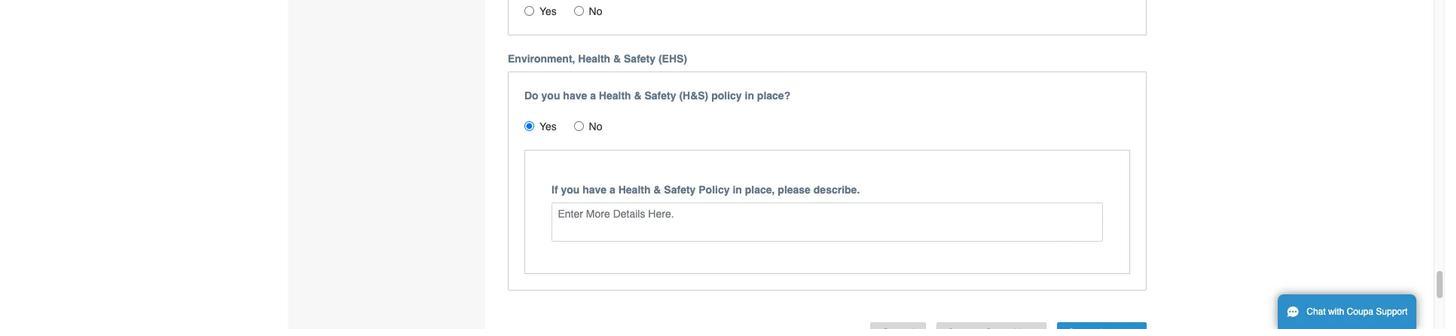 Task type: describe. For each thing, give the bounding box(es) containing it.
health for do
[[599, 90, 631, 102]]

you for do
[[541, 90, 560, 102]]

safety for (h&s)
[[645, 90, 676, 102]]

if
[[552, 184, 558, 196]]

environment,
[[508, 53, 575, 65]]

(h&s)
[[679, 90, 708, 102]]

do you have a health & safety (h&s) policy in place?
[[524, 90, 790, 102]]

policy
[[711, 90, 742, 102]]

do
[[524, 90, 538, 102]]

coupa
[[1347, 307, 1373, 317]]

policy
[[699, 184, 730, 196]]

chat with coupa support
[[1307, 307, 1408, 317]]

have for if
[[583, 184, 607, 196]]

a for do
[[590, 90, 596, 102]]

0 vertical spatial health
[[578, 53, 610, 65]]

describe.
[[814, 184, 860, 196]]

if you have a health & safety policy in place, please describe.
[[552, 184, 860, 196]]

you for if
[[561, 184, 580, 196]]

chat
[[1307, 307, 1326, 317]]

& for (h&s)
[[634, 90, 642, 102]]

0 vertical spatial in
[[745, 90, 754, 102]]

& for policy
[[653, 184, 661, 196]]

1 no from the top
[[589, 5, 602, 18]]



Task type: locate. For each thing, give the bounding box(es) containing it.
a down environment, health & safety (ehs)
[[590, 90, 596, 102]]

yes up environment,
[[539, 5, 557, 18]]

have
[[563, 90, 587, 102], [583, 184, 607, 196]]

0 vertical spatial &
[[613, 53, 621, 65]]

support
[[1376, 307, 1408, 317]]

a
[[590, 90, 596, 102], [610, 184, 615, 196]]

& left policy
[[653, 184, 661, 196]]

0 vertical spatial yes
[[539, 5, 557, 18]]

yes
[[539, 5, 557, 18], [539, 121, 557, 133]]

place,
[[745, 184, 775, 196]]

have down environment, health & safety (ehs)
[[563, 90, 587, 102]]

2 horizontal spatial &
[[653, 184, 661, 196]]

no
[[589, 5, 602, 18], [589, 121, 602, 133]]

safety for policy
[[664, 184, 696, 196]]

safety left (ehs)
[[624, 53, 656, 65]]

a right if
[[610, 184, 615, 196]]

& up do you have a health & safety (h&s) policy in place?
[[613, 53, 621, 65]]

1 vertical spatial a
[[610, 184, 615, 196]]

2 vertical spatial health
[[618, 184, 651, 196]]

1 vertical spatial no
[[589, 121, 602, 133]]

in
[[745, 90, 754, 102], [733, 184, 742, 196]]

0 vertical spatial have
[[563, 90, 587, 102]]

please
[[778, 184, 811, 196]]

2 yes from the top
[[539, 121, 557, 133]]

1 horizontal spatial a
[[610, 184, 615, 196]]

environment, health & safety (ehs)
[[508, 53, 687, 65]]

you right if
[[561, 184, 580, 196]]

have right if
[[583, 184, 607, 196]]

health for if
[[618, 184, 651, 196]]

1 vertical spatial safety
[[645, 90, 676, 102]]

0 horizontal spatial &
[[613, 53, 621, 65]]

1 horizontal spatial &
[[634, 90, 642, 102]]

(ehs)
[[658, 53, 687, 65]]

0 vertical spatial no
[[589, 5, 602, 18]]

place?
[[757, 90, 790, 102]]

2 vertical spatial safety
[[664, 184, 696, 196]]

in right policy
[[745, 90, 754, 102]]

1 horizontal spatial in
[[745, 90, 754, 102]]

None radio
[[524, 6, 534, 16], [574, 6, 584, 16], [524, 121, 534, 131], [574, 121, 584, 131], [524, 6, 534, 16], [574, 6, 584, 16], [524, 121, 534, 131], [574, 121, 584, 131]]

no down environment, health & safety (ehs)
[[589, 121, 602, 133]]

1 vertical spatial have
[[583, 184, 607, 196]]

& down environment, health & safety (ehs)
[[634, 90, 642, 102]]

in left place,
[[733, 184, 742, 196]]

&
[[613, 53, 621, 65], [634, 90, 642, 102], [653, 184, 661, 196]]

0 vertical spatial a
[[590, 90, 596, 102]]

1 yes from the top
[[539, 5, 557, 18]]

no up environment, health & safety (ehs)
[[589, 5, 602, 18]]

1 vertical spatial &
[[634, 90, 642, 102]]

with
[[1328, 307, 1344, 317]]

0 vertical spatial safety
[[624, 53, 656, 65]]

chat with coupa support button
[[1278, 295, 1417, 329]]

you right do
[[541, 90, 560, 102]]

0 horizontal spatial in
[[733, 184, 742, 196]]

you
[[541, 90, 560, 102], [561, 184, 580, 196]]

safety
[[624, 53, 656, 65], [645, 90, 676, 102], [664, 184, 696, 196]]

0 horizontal spatial a
[[590, 90, 596, 102]]

a for if
[[610, 184, 615, 196]]

yes up if
[[539, 121, 557, 133]]

2 vertical spatial &
[[653, 184, 661, 196]]

0 horizontal spatial you
[[541, 90, 560, 102]]

0 vertical spatial you
[[541, 90, 560, 102]]

If you have a Health & Safety Policy in place, please describe. text field
[[552, 203, 1103, 242]]

1 vertical spatial you
[[561, 184, 580, 196]]

1 vertical spatial yes
[[539, 121, 557, 133]]

1 horizontal spatial you
[[561, 184, 580, 196]]

have for do
[[563, 90, 587, 102]]

safety left (h&s)
[[645, 90, 676, 102]]

2 no from the top
[[589, 121, 602, 133]]

health
[[578, 53, 610, 65], [599, 90, 631, 102], [618, 184, 651, 196]]

safety left policy
[[664, 184, 696, 196]]

1 vertical spatial in
[[733, 184, 742, 196]]

1 vertical spatial health
[[599, 90, 631, 102]]



Task type: vqa. For each thing, say whether or not it's contained in the screenshot.
the & related to (H&S)
yes



